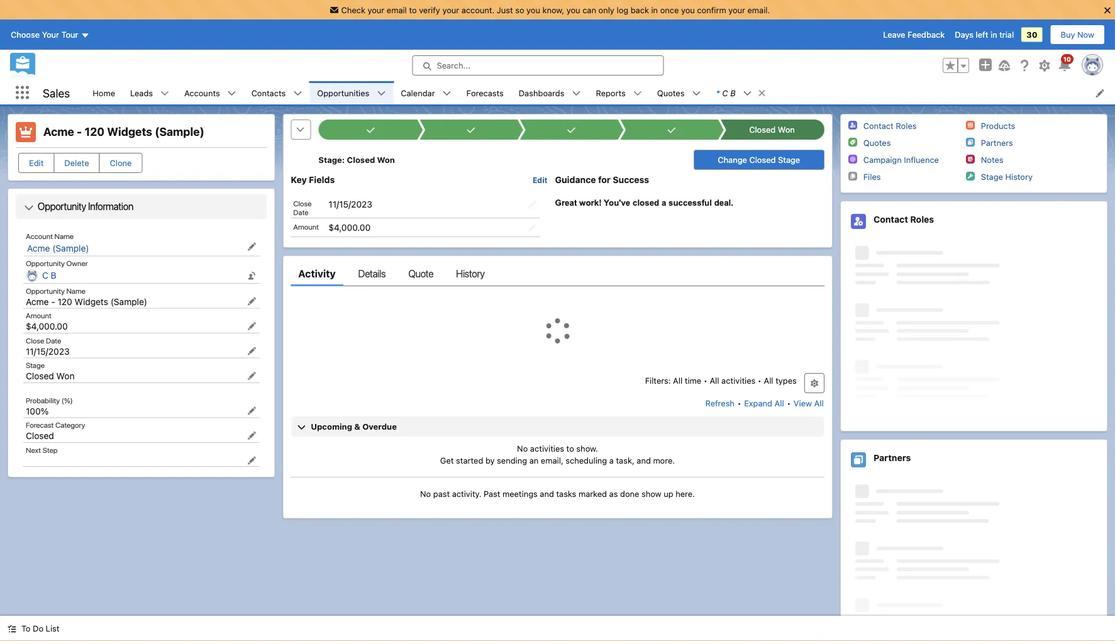 Task type: describe. For each thing, give the bounding box(es) containing it.
0 vertical spatial acme - 120 widgets (sample)
[[43, 125, 204, 138]]

products
[[981, 121, 1016, 130]]

campaign
[[864, 155, 902, 164]]

0 horizontal spatial 120
[[58, 296, 72, 307]]

activity
[[298, 268, 336, 280]]

home link
[[85, 81, 123, 104]]

closed won link
[[726, 120, 818, 140]]

edit button
[[18, 153, 54, 173]]

and inside no activities to show. get started by sending an email, scheduling a task, and more.
[[637, 456, 651, 465]]

delete button
[[54, 153, 100, 173]]

calendar link
[[393, 81, 443, 104]]

profile image image for contact roles
[[851, 214, 866, 229]]

great
[[555, 198, 577, 207]]

stage history
[[981, 172, 1033, 181]]

sales
[[43, 86, 70, 100]]

1 vertical spatial c
[[42, 270, 48, 281]]

1 vertical spatial edit
[[533, 176, 548, 185]]

partners image
[[966, 138, 975, 147]]

2 you from the left
[[567, 5, 581, 14]]

forecast
[[26, 421, 54, 429]]

0 horizontal spatial partners
[[874, 453, 911, 463]]

all right expand
[[775, 398, 784, 408]]

for
[[598, 175, 611, 185]]

choose
[[11, 30, 40, 39]]

no for activities
[[517, 443, 528, 453]]

email,
[[541, 456, 564, 465]]

0 vertical spatial close date
[[293, 199, 312, 216]]

1 vertical spatial in
[[991, 30, 998, 39]]

email.
[[748, 5, 770, 14]]

refresh button
[[705, 393, 736, 413]]

details
[[359, 268, 386, 280]]

0 horizontal spatial and
[[540, 489, 554, 498]]

back
[[631, 5, 649, 14]]

opportunity image
[[16, 122, 36, 142]]

edit close date image
[[247, 347, 256, 356]]

text default image for leads
[[161, 89, 169, 98]]

0 vertical spatial 120
[[85, 125, 105, 138]]

0 vertical spatial partners
[[981, 138, 1014, 147]]

by
[[486, 456, 495, 465]]

100%
[[26, 406, 49, 416]]

probability
[[26, 396, 60, 405]]

all right view
[[815, 398, 824, 408]]

profile image image for partners
[[851, 452, 866, 468]]

successful
[[669, 198, 712, 207]]

opportunity name
[[26, 286, 86, 295]]

stage : closed won
[[319, 155, 395, 165]]

1 vertical spatial 11/15/2023
[[26, 346, 70, 356]]

1 vertical spatial close
[[26, 336, 44, 345]]

refresh • expand all • view all
[[706, 398, 824, 408]]

list containing home
[[85, 81, 1116, 104]]

know,
[[543, 5, 565, 14]]

text default image for dashboards
[[572, 89, 581, 98]]

opportunities list item
[[310, 81, 393, 104]]

as
[[610, 489, 618, 498]]

0 horizontal spatial amount
[[26, 311, 51, 320]]

change closed stage button
[[694, 150, 825, 170]]

0 horizontal spatial -
[[51, 296, 55, 307]]

contact roles link
[[864, 121, 917, 131]]

clone
[[110, 158, 132, 168]]

check
[[341, 5, 366, 14]]

leads
[[130, 88, 153, 98]]

0 vertical spatial a
[[662, 198, 667, 207]]

notes
[[981, 155, 1004, 164]]

closed up probability
[[26, 371, 54, 381]]

activity.
[[452, 489, 482, 498]]

text default image inside opportunity information dropdown button
[[24, 203, 34, 213]]

1 vertical spatial widgets
[[75, 296, 108, 307]]

name for opportunity name
[[66, 286, 86, 295]]

sending
[[497, 456, 527, 465]]

0 vertical spatial close
[[293, 199, 312, 207]]

stage history image
[[966, 172, 975, 181]]

products link
[[981, 121, 1016, 131]]

text default image for calendar
[[443, 89, 452, 98]]

c b
[[42, 270, 56, 281]]

10
[[1064, 55, 1072, 63]]

marked
[[579, 489, 607, 498]]

contact roles image
[[849, 121, 858, 130]]

b inside list item
[[731, 88, 736, 98]]

1 vertical spatial acme - 120 widgets (sample)
[[26, 296, 147, 307]]

products image
[[966, 121, 975, 130]]

left
[[976, 30, 989, 39]]

1 vertical spatial contact roles
[[874, 214, 934, 225]]

to do list button
[[0, 616, 67, 641]]

1 vertical spatial quotes link
[[864, 138, 891, 148]]

text default image for *
[[744, 89, 752, 98]]

opportunity for opportunity information
[[38, 200, 86, 212]]

2 your from the left
[[443, 5, 459, 14]]

step
[[43, 446, 58, 454]]

3 you from the left
[[681, 5, 695, 14]]

1 you from the left
[[527, 5, 540, 14]]

quote link
[[409, 261, 434, 286]]

opportunity for opportunity owner
[[26, 259, 65, 268]]

leads list item
[[123, 81, 177, 104]]

edit next step image
[[247, 456, 256, 465]]

history inside tab list
[[456, 268, 485, 280]]

0 horizontal spatial quotes link
[[650, 81, 692, 104]]

dashboards link
[[511, 81, 572, 104]]

won inside path options list box
[[778, 125, 795, 134]]

campaign influence image
[[849, 155, 858, 164]]

1 horizontal spatial c
[[723, 88, 728, 98]]

time
[[685, 376, 702, 385]]

0 horizontal spatial date
[[46, 336, 61, 345]]

buy now button
[[1051, 25, 1106, 45]]

to inside no activities to show. get started by sending an email, scheduling a task, and more.
[[567, 443, 574, 453]]

acme (sample)
[[27, 243, 89, 253]]

3 your from the left
[[729, 5, 746, 14]]

owner
[[66, 259, 88, 268]]

0 horizontal spatial (sample)
[[52, 243, 89, 253]]

search... button
[[412, 55, 664, 76]]

confirm
[[697, 5, 727, 14]]

closed down forecast
[[26, 431, 54, 441]]

1 horizontal spatial won
[[377, 155, 395, 165]]

leave feedback link
[[884, 30, 945, 39]]

list item containing *
[[709, 81, 772, 104]]

text default image for reports
[[634, 89, 642, 98]]

0 vertical spatial in
[[652, 5, 658, 14]]

so
[[515, 5, 524, 14]]

dashboards list item
[[511, 81, 589, 104]]

1 horizontal spatial (sample)
[[111, 296, 147, 307]]

here.
[[676, 489, 695, 498]]

&
[[354, 422, 361, 431]]

text default image for opportunities
[[377, 89, 386, 98]]

scheduling
[[566, 456, 607, 465]]

partners link
[[981, 138, 1014, 148]]

files link
[[864, 172, 881, 182]]

quote
[[409, 268, 434, 280]]

0 vertical spatial contact
[[864, 121, 894, 130]]

text default image for accounts
[[228, 89, 236, 98]]

stage for stage : closed won
[[319, 155, 342, 165]]

0 horizontal spatial close date
[[26, 336, 61, 345]]

files image
[[849, 172, 858, 181]]

reports link
[[589, 81, 634, 104]]

filters:
[[645, 376, 671, 385]]

0 vertical spatial contact roles
[[864, 121, 917, 130]]

0 vertical spatial acme
[[43, 125, 74, 138]]

edit forecast category image
[[247, 431, 256, 440]]

notes link
[[981, 155, 1004, 165]]

0 vertical spatial (sample)
[[155, 125, 204, 138]]

opportunity information
[[38, 200, 134, 212]]

buy
[[1061, 30, 1076, 39]]

no activities to show. get started by sending an email, scheduling a task, and more.
[[440, 443, 675, 465]]

reports list item
[[589, 81, 650, 104]]

notes image
[[966, 155, 975, 164]]

• left expand
[[738, 398, 742, 408]]

all right time
[[710, 376, 720, 385]]

no past activity. past meetings and tasks marked as done show up here.
[[420, 489, 695, 498]]

types
[[776, 376, 797, 385]]

closed won inside closed won link
[[750, 125, 795, 134]]

opportunities link
[[310, 81, 377, 104]]

0 vertical spatial widgets
[[107, 125, 152, 138]]

1 horizontal spatial -
[[77, 125, 82, 138]]

account.
[[462, 5, 495, 14]]

account
[[26, 232, 53, 240]]



Task type: vqa. For each thing, say whether or not it's contained in the screenshot.
Opportunity Icon
yes



Task type: locate. For each thing, give the bounding box(es) containing it.
roles down "influence"
[[911, 214, 934, 225]]

2 vertical spatial won
[[56, 371, 75, 381]]

quotes inside list item
[[657, 88, 685, 98]]

date inside the close date
[[293, 207, 309, 216]]

$4,000.00 up details on the top of the page
[[329, 222, 371, 232]]

0 horizontal spatial history
[[456, 268, 485, 280]]

in
[[652, 5, 658, 14], [991, 30, 998, 39]]

all
[[673, 376, 683, 385], [710, 376, 720, 385], [764, 376, 774, 385], [775, 398, 784, 408], [815, 398, 824, 408]]

in right back
[[652, 5, 658, 14]]

2 horizontal spatial won
[[778, 125, 795, 134]]

120
[[85, 125, 105, 138], [58, 296, 72, 307]]

won up (%)
[[56, 371, 75, 381]]

opportunity up c b
[[26, 259, 65, 268]]

no
[[517, 443, 528, 453], [420, 489, 431, 498]]

acme - 120 widgets (sample) up 'clone' button
[[43, 125, 204, 138]]

stage up fields
[[319, 155, 342, 165]]

1 vertical spatial b
[[51, 270, 56, 281]]

•
[[704, 376, 708, 385], [758, 376, 762, 385], [738, 398, 742, 408], [787, 398, 791, 408]]

opportunity up account name
[[38, 200, 86, 212]]

history down partners link at the top of the page
[[1006, 172, 1033, 181]]

edit account name image
[[247, 242, 256, 251]]

11/15/2023
[[329, 199, 373, 209], [26, 346, 70, 356]]

-
[[77, 125, 82, 138], [51, 296, 55, 307]]

you've
[[604, 198, 631, 207]]

0 vertical spatial name
[[54, 232, 74, 240]]

choose your tour
[[11, 30, 78, 39]]

and left tasks
[[540, 489, 554, 498]]

stage down closed won link
[[778, 155, 801, 165]]

acme
[[43, 125, 74, 138], [27, 243, 50, 253], [26, 296, 49, 307]]

contacts link
[[244, 81, 293, 104]]

no for past
[[420, 489, 431, 498]]

text default image left calendar link
[[377, 89, 386, 98]]

acme right opportunity icon
[[43, 125, 74, 138]]

widgets down opportunity name in the left of the page
[[75, 296, 108, 307]]

quotes for the bottom "quotes" link
[[864, 138, 891, 147]]

1 horizontal spatial edit
[[533, 176, 548, 185]]

1 horizontal spatial closed won
[[750, 125, 795, 134]]

2 vertical spatial (sample)
[[111, 296, 147, 307]]

text default image inside reports list item
[[634, 89, 642, 98]]

1 horizontal spatial a
[[662, 198, 667, 207]]

to left show.
[[567, 443, 574, 453]]

accounts link
[[177, 81, 228, 104]]

0 horizontal spatial activities
[[530, 443, 564, 453]]

list
[[46, 624, 59, 633]]

text default image right accounts
[[228, 89, 236, 98]]

stage for stage history
[[981, 172, 1004, 181]]

calendar list item
[[393, 81, 459, 104]]

text default image
[[758, 89, 767, 98], [161, 89, 169, 98], [572, 89, 581, 98], [634, 89, 642, 98], [692, 89, 701, 98], [744, 89, 752, 98], [8, 625, 16, 633]]

edit inside button
[[29, 158, 44, 168]]

1 horizontal spatial to
[[567, 443, 574, 453]]

1 vertical spatial closed won
[[26, 371, 75, 381]]

0 horizontal spatial b
[[51, 270, 56, 281]]

quotes left *
[[657, 88, 685, 98]]

0 horizontal spatial in
[[652, 5, 658, 14]]

to
[[21, 624, 31, 633]]

expand all button
[[744, 393, 785, 413]]

1 vertical spatial acme
[[27, 243, 50, 253]]

1 vertical spatial roles
[[911, 214, 934, 225]]

0 vertical spatial no
[[517, 443, 528, 453]]

closed won up probability (%)
[[26, 371, 75, 381]]

close down opportunity name in the left of the page
[[26, 336, 44, 345]]

closed right change
[[750, 155, 776, 165]]

120 up delete
[[85, 125, 105, 138]]

1 vertical spatial a
[[610, 456, 614, 465]]

1 horizontal spatial 11/15/2023
[[329, 199, 373, 209]]

11/15/2023 up probability (%)
[[26, 346, 70, 356]]

1 horizontal spatial you
[[567, 5, 581, 14]]

once
[[661, 5, 679, 14]]

text default image inside to do list button
[[8, 625, 16, 633]]

stage for stage
[[26, 361, 45, 370]]

:
[[342, 155, 345, 165]]

quotes link
[[650, 81, 692, 104], [864, 138, 891, 148]]

0 horizontal spatial you
[[527, 5, 540, 14]]

acme down account
[[27, 243, 50, 253]]

stage up probability
[[26, 361, 45, 370]]

email
[[387, 5, 407, 14]]

close down key
[[293, 199, 312, 207]]

- up delete 'button'
[[77, 125, 82, 138]]

activities up refresh button at the right bottom
[[722, 376, 756, 385]]

0 vertical spatial 11/15/2023
[[329, 199, 373, 209]]

b down "opportunity owner"
[[51, 270, 56, 281]]

text default image for quotes
[[692, 89, 701, 98]]

closed right :
[[347, 155, 375, 165]]

name for account name
[[54, 232, 74, 240]]

show
[[642, 489, 662, 498]]

your right verify
[[443, 5, 459, 14]]

key fields
[[291, 175, 335, 185]]

view all link
[[793, 393, 825, 413]]

c b link
[[42, 270, 56, 281]]

to do list
[[21, 624, 59, 633]]

name down owner in the top of the page
[[66, 286, 86, 295]]

1 vertical spatial contact
[[874, 214, 908, 225]]

2 profile image image from the top
[[851, 452, 866, 468]]

opportunity down c b link
[[26, 286, 65, 295]]

information
[[88, 200, 134, 212]]

1 vertical spatial amount
[[26, 311, 51, 320]]

log
[[617, 5, 629, 14]]

group
[[943, 58, 970, 73]]

leave
[[884, 30, 906, 39]]

date down opportunity name in the left of the page
[[46, 336, 61, 345]]

text default image inside leads 'list item'
[[161, 89, 169, 98]]

stage down notes link
[[981, 172, 1004, 181]]

acme (sample) link
[[27, 243, 89, 254]]

1 horizontal spatial and
[[637, 456, 651, 465]]

0 vertical spatial opportunity
[[38, 200, 86, 212]]

account name
[[26, 232, 74, 240]]

text default image inside accounts list item
[[228, 89, 236, 98]]

list
[[85, 81, 1116, 104]]

roles up campaign influence
[[896, 121, 917, 130]]

accounts list item
[[177, 81, 244, 104]]

more.
[[653, 456, 675, 465]]

c right *
[[723, 88, 728, 98]]

- down opportunity name in the left of the page
[[51, 296, 55, 307]]

history right the quote link
[[456, 268, 485, 280]]

text default image right the contacts
[[293, 89, 302, 98]]

category
[[55, 421, 85, 429]]

stage history link
[[981, 172, 1033, 182]]

a inside no activities to show. get started by sending an email, scheduling a task, and more.
[[610, 456, 614, 465]]

(sample)
[[155, 125, 204, 138], [52, 243, 89, 253], [111, 296, 147, 307]]

amount down key fields
[[293, 222, 319, 231]]

1 your from the left
[[368, 5, 385, 14]]

view
[[794, 398, 812, 408]]

your
[[42, 30, 59, 39]]

0 vertical spatial closed won
[[750, 125, 795, 134]]

campaign influence
[[864, 155, 939, 164]]

buy now
[[1061, 30, 1095, 39]]

forecasts link
[[459, 81, 511, 104]]

in right left on the top right of page
[[991, 30, 998, 39]]

do
[[33, 624, 43, 633]]

1 horizontal spatial quotes link
[[864, 138, 891, 148]]

dashboards
[[519, 88, 565, 98]]

0 vertical spatial quotes
[[657, 88, 685, 98]]

amount down opportunity name in the left of the page
[[26, 311, 51, 320]]

your left the email
[[368, 5, 385, 14]]

1 vertical spatial and
[[540, 489, 554, 498]]

quotes image
[[849, 138, 858, 147]]

0 vertical spatial won
[[778, 125, 795, 134]]

1 horizontal spatial close
[[293, 199, 312, 207]]

0 horizontal spatial no
[[420, 489, 431, 498]]

tab list containing activity
[[291, 261, 825, 286]]

close date down key
[[293, 199, 312, 216]]

won up change closed stage button
[[778, 125, 795, 134]]

*
[[716, 88, 720, 98]]

started
[[456, 456, 483, 465]]

text default image inside dashboards list item
[[572, 89, 581, 98]]

history link
[[456, 261, 485, 286]]

0 vertical spatial $4,000.00
[[329, 222, 371, 232]]

1 horizontal spatial activities
[[722, 376, 756, 385]]

you right once
[[681, 5, 695, 14]]

text default image inside calendar list item
[[443, 89, 452, 98]]

edit amount image
[[247, 322, 256, 331]]

$4,000.00 down opportunity name in the left of the page
[[26, 321, 68, 332]]

no up sending
[[517, 443, 528, 453]]

clone button
[[99, 153, 142, 173]]

a right closed
[[662, 198, 667, 207]]

0 horizontal spatial closed won
[[26, 371, 75, 381]]

1 vertical spatial (sample)
[[52, 243, 89, 253]]

quotes
[[657, 88, 685, 98], [864, 138, 891, 147]]

you right so
[[527, 5, 540, 14]]

1 vertical spatial quotes
[[864, 138, 891, 147]]

0 vertical spatial roles
[[896, 121, 917, 130]]

choose your tour button
[[10, 25, 90, 45]]

1 horizontal spatial date
[[293, 207, 309, 216]]

contacts list item
[[244, 81, 310, 104]]

1 vertical spatial $4,000.00
[[26, 321, 68, 332]]

acme - 120 widgets (sample) down opportunity name in the left of the page
[[26, 296, 147, 307]]

get
[[440, 456, 454, 465]]

1 profile image image from the top
[[851, 214, 866, 229]]

1 vertical spatial activities
[[530, 443, 564, 453]]

refresh
[[706, 398, 735, 408]]

leads link
[[123, 81, 161, 104]]

1 horizontal spatial history
[[1006, 172, 1033, 181]]

verify
[[419, 5, 440, 14]]

just
[[497, 5, 513, 14]]

profile image image
[[851, 214, 866, 229], [851, 452, 866, 468]]

1 vertical spatial won
[[377, 155, 395, 165]]

contact down files link
[[874, 214, 908, 225]]

stage
[[319, 155, 342, 165], [778, 155, 801, 165], [981, 172, 1004, 181], [26, 361, 45, 370]]

search...
[[437, 61, 471, 70]]

• up expand
[[758, 376, 762, 385]]

contact roles
[[864, 121, 917, 130], [874, 214, 934, 225]]

work!
[[580, 198, 602, 207]]

closed up change closed stage button
[[750, 125, 776, 134]]

meetings
[[503, 489, 538, 498]]

1 horizontal spatial 120
[[85, 125, 105, 138]]

widgets
[[107, 125, 152, 138], [75, 296, 108, 307]]

text default image
[[228, 89, 236, 98], [293, 89, 302, 98], [377, 89, 386, 98], [443, 89, 452, 98], [24, 203, 34, 213]]

contact right contact roles image
[[864, 121, 894, 130]]

text default image for contacts
[[293, 89, 302, 98]]

widgets up 'clone' button
[[107, 125, 152, 138]]

2 horizontal spatial you
[[681, 5, 695, 14]]

closed inside button
[[750, 155, 776, 165]]

1 horizontal spatial $4,000.00
[[329, 222, 371, 232]]

and right task,
[[637, 456, 651, 465]]

1 vertical spatial to
[[567, 443, 574, 453]]

tab list
[[291, 261, 825, 286]]

1 horizontal spatial quotes
[[864, 138, 891, 147]]

0 vertical spatial and
[[637, 456, 651, 465]]

all left time
[[673, 376, 683, 385]]

0 horizontal spatial close
[[26, 336, 44, 345]]

1 vertical spatial name
[[66, 286, 86, 295]]

path options list box
[[319, 120, 825, 140]]

upcoming & overdue
[[311, 422, 397, 431]]

1 vertical spatial partners
[[874, 453, 911, 463]]

0 horizontal spatial c
[[42, 270, 48, 281]]

edit opportunity name image
[[247, 297, 256, 306]]

opportunity inside dropdown button
[[38, 200, 86, 212]]

0 vertical spatial b
[[731, 88, 736, 98]]

close date down opportunity name in the left of the page
[[26, 336, 61, 345]]

1 horizontal spatial amount
[[293, 222, 319, 231]]

to right the email
[[409, 5, 417, 14]]

1 vertical spatial close date
[[26, 336, 61, 345]]

text default image inside quotes list item
[[692, 89, 701, 98]]

0 horizontal spatial to
[[409, 5, 417, 14]]

forecast category
[[26, 421, 85, 429]]

text default image up account
[[24, 203, 34, 213]]

0 vertical spatial profile image image
[[851, 214, 866, 229]]

details link
[[359, 261, 386, 286]]

home
[[93, 88, 115, 98]]

0 vertical spatial -
[[77, 125, 82, 138]]

a left task,
[[610, 456, 614, 465]]

you left can
[[567, 5, 581, 14]]

partners
[[981, 138, 1014, 147], [874, 453, 911, 463]]

activities up email,
[[530, 443, 564, 453]]

feedback
[[908, 30, 945, 39]]

c down "opportunity owner"
[[42, 270, 48, 281]]

quotes list item
[[650, 81, 709, 104]]

list item
[[709, 81, 772, 104]]

date
[[293, 207, 309, 216], [46, 336, 61, 345]]

edit left guidance
[[533, 176, 548, 185]]

contact roles down files link
[[874, 214, 934, 225]]

past
[[484, 489, 500, 498]]

won right :
[[377, 155, 395, 165]]

0 vertical spatial to
[[409, 5, 417, 14]]

1 horizontal spatial your
[[443, 5, 459, 14]]

now
[[1078, 30, 1095, 39]]

2 vertical spatial acme
[[26, 296, 49, 307]]

all left types
[[764, 376, 774, 385]]

0 horizontal spatial your
[[368, 5, 385, 14]]

activity link
[[298, 261, 336, 286]]

check your email to verify your account. just so you know, you can only log back in once you confirm your email.
[[341, 5, 770, 14]]

b
[[731, 88, 736, 98], [51, 270, 56, 281]]

up
[[664, 489, 674, 498]]

1 horizontal spatial b
[[731, 88, 736, 98]]

no left past
[[420, 489, 431, 498]]

0 horizontal spatial edit
[[29, 158, 44, 168]]

contact roles up campaign
[[864, 121, 917, 130]]

tour
[[61, 30, 78, 39]]

0 horizontal spatial a
[[610, 456, 614, 465]]

closed won up change closed stage in the right of the page
[[750, 125, 795, 134]]

120 down opportunity name in the left of the page
[[58, 296, 72, 307]]

0 horizontal spatial won
[[56, 371, 75, 381]]

• left view
[[787, 398, 791, 408]]

closed inside path options list box
[[750, 125, 776, 134]]

quotes for leftmost "quotes" link
[[657, 88, 685, 98]]

edit probability (%) image
[[247, 406, 256, 415]]

key
[[291, 175, 307, 185]]

text default image inside the contacts list item
[[293, 89, 302, 98]]

• right time
[[704, 376, 708, 385]]

date down key
[[293, 207, 309, 216]]

opportunity owner
[[26, 259, 88, 268]]

name up acme (sample)
[[54, 232, 74, 240]]

(%)
[[62, 396, 73, 405]]

text default image inside the opportunities list item
[[377, 89, 386, 98]]

1 vertical spatial opportunity
[[26, 259, 65, 268]]

past
[[433, 489, 450, 498]]

2 horizontal spatial your
[[729, 5, 746, 14]]

0 vertical spatial amount
[[293, 222, 319, 231]]

your left 'email.'
[[729, 5, 746, 14]]

b right *
[[731, 88, 736, 98]]

0 vertical spatial edit
[[29, 158, 44, 168]]

text default image down search...
[[443, 89, 452, 98]]

no inside no activities to show. get started by sending an email, scheduling a task, and more.
[[517, 443, 528, 453]]

activities inside no activities to show. get started by sending an email, scheduling a task, and more.
[[530, 443, 564, 453]]

edit down opportunity icon
[[29, 158, 44, 168]]

name
[[54, 232, 74, 240], [66, 286, 86, 295]]

1 vertical spatial no
[[420, 489, 431, 498]]

opportunity
[[38, 200, 86, 212], [26, 259, 65, 268], [26, 286, 65, 295]]

opportunity for opportunity name
[[26, 286, 65, 295]]

11/15/2023 down fields
[[329, 199, 373, 209]]

accounts
[[184, 88, 220, 98]]

30
[[1027, 30, 1038, 39]]

0 horizontal spatial 11/15/2023
[[26, 346, 70, 356]]

1 horizontal spatial close date
[[293, 199, 312, 216]]

1 horizontal spatial partners
[[981, 138, 1014, 147]]

quotes link up campaign
[[864, 138, 891, 148]]

stage inside button
[[778, 155, 801, 165]]

change closed stage
[[718, 155, 801, 165]]

next
[[26, 446, 41, 454]]

quotes link left *
[[650, 81, 692, 104]]

campaign influence link
[[864, 155, 939, 165]]

acme down opportunity name in the left of the page
[[26, 296, 49, 307]]

edit stage image
[[247, 372, 256, 380]]

quotes up campaign
[[864, 138, 891, 147]]

0 vertical spatial quotes link
[[650, 81, 692, 104]]

guidance for success
[[555, 175, 649, 185]]

task,
[[616, 456, 635, 465]]

1 horizontal spatial no
[[517, 443, 528, 453]]



